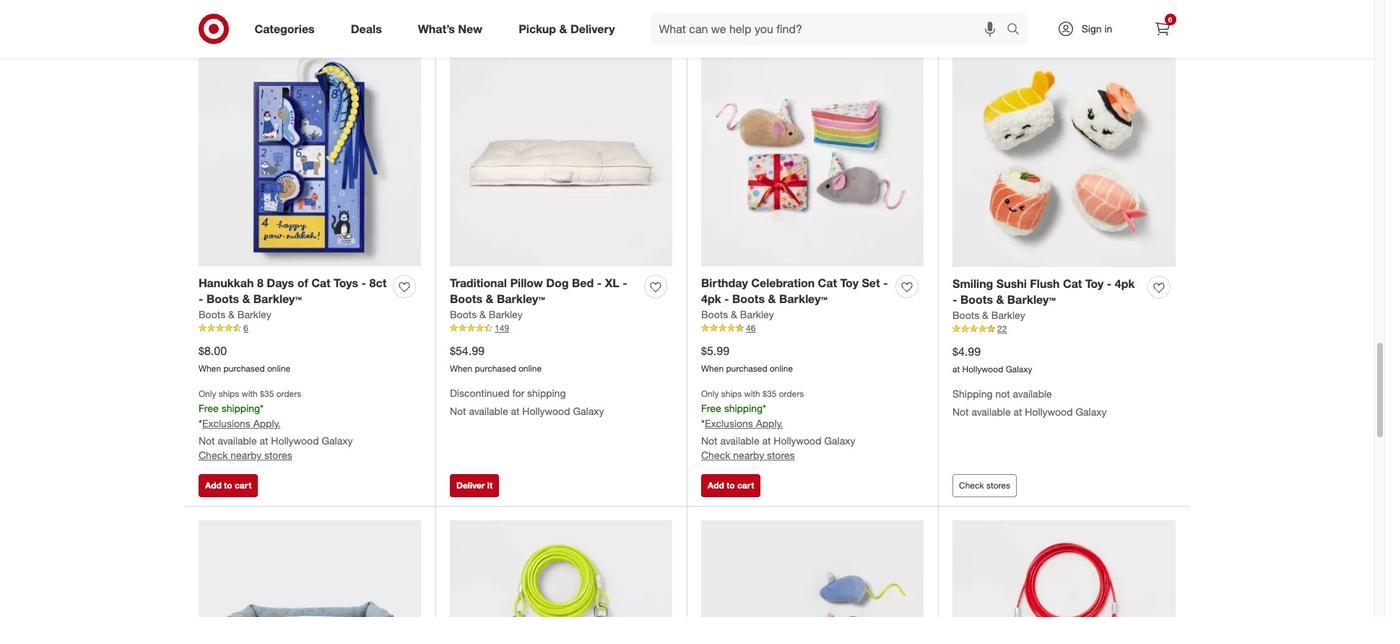 Task type: locate. For each thing, give the bounding box(es) containing it.
to
[[224, 3, 232, 14], [727, 3, 735, 14], [978, 3, 986, 14], [224, 480, 232, 491], [727, 480, 735, 491]]

$5.99
[[701, 344, 730, 359]]

not
[[450, 405, 466, 417], [953, 406, 969, 418], [199, 435, 215, 447], [701, 435, 718, 447]]

1 horizontal spatial cat
[[818, 276, 837, 290]]

orders for $8.00
[[276, 389, 301, 400]]

2 nearby from the left
[[733, 449, 764, 462]]

0 horizontal spatial check nearby stores button
[[199, 449, 292, 463]]

orders down '$8.00 when purchased online'
[[276, 389, 301, 400]]

2 apply. from the left
[[756, 418, 783, 430]]

$35 down $5.99 when purchased online
[[763, 389, 777, 400]]

- left xl
[[597, 276, 602, 290]]

ships down $5.99 when purchased online
[[721, 389, 742, 400]]

0 horizontal spatial check
[[199, 449, 228, 462]]

2 horizontal spatial online
[[770, 363, 793, 374]]

with for $5.99
[[744, 389, 760, 400]]

1 horizontal spatial only ships with $35 orders free shipping * * exclusions apply. not available at hollywood galaxy check nearby stores
[[701, 389, 856, 462]]

1 horizontal spatial exclusions apply. button
[[705, 417, 783, 431]]

available
[[1013, 388, 1052, 400], [469, 405, 508, 417], [972, 406, 1011, 418], [218, 435, 257, 447], [720, 435, 760, 447]]

purchased down $5.99 on the bottom of page
[[726, 363, 768, 374]]

apply. for $8.00
[[253, 418, 280, 430]]

$54.99
[[450, 344, 485, 359]]

cat inside hanukkah 8 days of cat toys - 8ct - boots & barkley™
[[311, 276, 331, 290]]

cat left set
[[818, 276, 837, 290]]

check nearby stores button
[[199, 449, 292, 463], [701, 449, 795, 463]]

online inside $5.99 when purchased online
[[770, 363, 793, 374]]

boots & barkley for birthday
[[701, 309, 774, 321]]

6 up '$8.00 when purchased online'
[[243, 323, 248, 334]]

categories
[[255, 21, 315, 36]]

free for $8.00
[[199, 402, 219, 415]]

when down $54.99
[[450, 363, 473, 374]]

1 horizontal spatial orders
[[779, 389, 804, 400]]

1 purchased from the left
[[224, 363, 265, 374]]

0 vertical spatial 4pk
[[1115, 276, 1135, 291]]

barkley
[[238, 309, 271, 321], [489, 309, 523, 321], [740, 309, 774, 321], [992, 309, 1025, 322]]

stores for $5.99
[[767, 449, 795, 462]]

birthday
[[701, 276, 748, 290]]

0 horizontal spatial only ships with $35 orders free shipping * * exclusions apply. not available at hollywood galaxy check nearby stores
[[199, 389, 353, 462]]

1 horizontal spatial ships
[[721, 389, 742, 400]]

1 only from the left
[[199, 389, 216, 400]]

1 when from the left
[[199, 363, 221, 374]]

barkley™ inside smiling sushi flush cat toy - 4pk - boots & barkley™
[[1007, 293, 1056, 307]]

2 horizontal spatial stores
[[987, 480, 1011, 491]]

sign in link
[[1045, 13, 1135, 45]]

add to cart button
[[199, 0, 258, 21], [701, 0, 761, 21], [953, 0, 1012, 21], [199, 474, 258, 497], [701, 474, 761, 497]]

2 purchased from the left
[[475, 363, 516, 374]]

when
[[199, 363, 221, 374], [450, 363, 473, 374], [701, 363, 724, 374]]

0 horizontal spatial nearby
[[231, 449, 262, 462]]

- right set
[[883, 276, 888, 290]]

&
[[559, 21, 567, 36], [242, 292, 250, 307], [486, 292, 494, 307], [768, 292, 776, 307], [996, 293, 1004, 307], [228, 309, 235, 321], [480, 309, 486, 321], [731, 309, 737, 321], [982, 309, 989, 322]]

birthday celebration cat toy set - 4pk - boots & barkley™
[[701, 276, 888, 307]]

0 horizontal spatial 4pk
[[701, 292, 721, 307]]

0 horizontal spatial ships
[[219, 389, 239, 400]]

1 horizontal spatial $35
[[763, 389, 777, 400]]

shipping not available not available at hollywood galaxy
[[953, 388, 1107, 418]]

barkley for sushi
[[992, 309, 1025, 322]]

4pk inside birthday celebration cat toy set - 4pk - boots & barkley™
[[701, 292, 721, 307]]

barkley™ down flush
[[1007, 293, 1056, 307]]

2 when from the left
[[450, 363, 473, 374]]

2 horizontal spatial when
[[701, 363, 724, 374]]

deliver it
[[456, 480, 493, 491]]

shipping inside discontinued for shipping not available at hollywood galaxy
[[527, 387, 566, 400]]

purchased inside '$8.00 when purchased online'
[[224, 363, 265, 374]]

1 horizontal spatial check nearby stores button
[[701, 449, 795, 463]]

barkley up 46
[[740, 309, 774, 321]]

barkley™ down the pillow
[[497, 292, 545, 307]]

- down the smiling on the top right of page
[[953, 293, 957, 307]]

toys
[[334, 276, 358, 290]]

-
[[362, 276, 366, 290], [597, 276, 602, 290], [623, 276, 628, 290], [883, 276, 888, 290], [1107, 276, 1112, 291], [199, 292, 203, 307], [725, 292, 729, 307], [953, 293, 957, 307]]

not inside shipping not available not available at hollywood galaxy
[[953, 406, 969, 418]]

boots & barkley up 46
[[701, 309, 774, 321]]

sign in
[[1082, 22, 1113, 35]]

$35 for $5.99
[[763, 389, 777, 400]]

1 horizontal spatial exclusions
[[705, 418, 753, 430]]

celebration
[[751, 276, 815, 290]]

0 horizontal spatial stores
[[264, 449, 292, 462]]

boots & barkley down hanukkah
[[199, 309, 271, 321]]

not inside discontinued for shipping not available at hollywood galaxy
[[450, 405, 466, 417]]

$8.00
[[199, 344, 227, 359]]

1 only ships with $35 orders free shipping * * exclusions apply. not available at hollywood galaxy check nearby stores from the left
[[199, 389, 353, 462]]

check
[[199, 449, 228, 462], [701, 449, 731, 462], [959, 480, 984, 491]]

barkley up "22"
[[992, 309, 1025, 322]]

1 horizontal spatial 6 link
[[1147, 13, 1178, 45]]

orders down $5.99 when purchased online
[[779, 389, 804, 400]]

1 horizontal spatial when
[[450, 363, 473, 374]]

exclusions down '$8.00 when purchased online'
[[202, 418, 251, 430]]

shipping down '$8.00 when purchased online'
[[221, 402, 260, 415]]

purchased inside $5.99 when purchased online
[[726, 363, 768, 374]]

1 nearby from the left
[[231, 449, 262, 462]]

when inside '$8.00 when purchased online'
[[199, 363, 221, 374]]

purchased for $8.00
[[224, 363, 265, 374]]

only
[[199, 389, 216, 400], [701, 389, 719, 400]]

22
[[997, 324, 1007, 335]]

2 exclusions apply. button from the left
[[705, 417, 783, 431]]

categories link
[[242, 13, 333, 45]]

purchased down $8.00
[[224, 363, 265, 374]]

6 right in
[[1168, 15, 1172, 24]]

sushi
[[997, 276, 1027, 291]]

0 horizontal spatial purchased
[[224, 363, 265, 374]]

stores inside button
[[987, 480, 1011, 491]]

delivery
[[571, 21, 615, 36]]

toy
[[840, 276, 859, 290], [1086, 276, 1104, 291]]

deals
[[351, 21, 382, 36]]

3 when from the left
[[701, 363, 724, 374]]

ships
[[219, 389, 239, 400], [721, 389, 742, 400]]

6 link right in
[[1147, 13, 1178, 45]]

1 horizontal spatial only
[[701, 389, 719, 400]]

1 vertical spatial 6
[[243, 323, 248, 334]]

6
[[1168, 15, 1172, 24], [243, 323, 248, 334]]

*
[[260, 402, 264, 415], [763, 402, 766, 415], [199, 418, 202, 430], [701, 418, 705, 430]]

exclusions apply. button down $5.99 when purchased online
[[705, 417, 783, 431]]

2 with from the left
[[744, 389, 760, 400]]

shipping right for
[[527, 387, 566, 400]]

boots inside smiling sushi flush cat toy - 4pk - boots & barkley™
[[961, 293, 993, 307]]

only down $8.00
[[199, 389, 216, 400]]

cat right flush
[[1063, 276, 1082, 291]]

2 orders from the left
[[779, 389, 804, 400]]

boots inside traditional pillow dog bed - xl - boots & barkley™
[[450, 292, 483, 307]]

heavyweight cable tie-out for dogs - 80lbs - 15ft - boots & barkley™ image
[[953, 521, 1176, 618], [953, 521, 1176, 618]]

when for $5.99
[[701, 363, 724, 374]]

when inside $54.99 when purchased online
[[450, 363, 473, 374]]

0 horizontal spatial 6
[[243, 323, 248, 334]]

0 horizontal spatial apply.
[[253, 418, 280, 430]]

with
[[242, 389, 258, 400], [744, 389, 760, 400]]

free down $5.99 on the bottom of page
[[701, 402, 721, 415]]

$35 down '$8.00 when purchased online'
[[260, 389, 274, 400]]

1 exclusions from the left
[[202, 418, 251, 430]]

2 free from the left
[[701, 402, 721, 415]]

only for $8.00
[[199, 389, 216, 400]]

cuddler dog bed - blue - boots & barkley™ image
[[199, 521, 421, 618], [199, 521, 421, 618]]

1 vertical spatial 6 link
[[199, 322, 421, 335]]

shipping
[[953, 388, 993, 400]]

add
[[205, 3, 222, 14], [708, 3, 724, 14], [959, 3, 976, 14], [205, 480, 222, 491], [708, 480, 724, 491]]

0 vertical spatial 6
[[1168, 15, 1172, 24]]

check nearby stores button for $8.00
[[199, 449, 292, 463]]

1 horizontal spatial apply.
[[756, 418, 783, 430]]

2 horizontal spatial shipping
[[724, 402, 763, 415]]

2 check nearby stores button from the left
[[701, 449, 795, 463]]

hanukkah 8 days of cat toys - 8ct - boots & barkley™ image
[[199, 44, 421, 267], [199, 44, 421, 267]]

smiling sushi flush cat toy - 4pk - boots & barkley™ image
[[953, 44, 1176, 267], [953, 44, 1176, 267]]

cat
[[311, 276, 331, 290], [818, 276, 837, 290], [1063, 276, 1082, 291]]

when down $8.00
[[199, 363, 221, 374]]

boots & barkley for hanukkah
[[199, 309, 271, 321]]

days
[[267, 276, 294, 290]]

2 $35 from the left
[[763, 389, 777, 400]]

boots
[[207, 292, 239, 307], [450, 292, 483, 307], [732, 292, 765, 307], [961, 293, 993, 307], [199, 309, 226, 321], [450, 309, 477, 321], [701, 309, 728, 321], [953, 309, 980, 322]]

sign
[[1082, 22, 1102, 35]]

0 horizontal spatial online
[[267, 363, 290, 374]]

only ships with $35 orders free shipping * * exclusions apply. not available at hollywood galaxy check nearby stores
[[199, 389, 353, 462], [701, 389, 856, 462]]

2 only from the left
[[701, 389, 719, 400]]

toy right flush
[[1086, 276, 1104, 291]]

purchased
[[224, 363, 265, 374], [475, 363, 516, 374], [726, 363, 768, 374]]

when for $8.00
[[199, 363, 221, 374]]

online
[[267, 363, 290, 374], [519, 363, 542, 374], [770, 363, 793, 374]]

hanukkah mice toys for cat - 4ct - boots & barkley™ image
[[701, 521, 924, 618], [701, 521, 924, 618]]

birthday celebration cat toy set - 4pk - boots & barkley™ image
[[701, 44, 924, 267], [701, 44, 924, 267]]

0 horizontal spatial only
[[199, 389, 216, 400]]

smiling sushi flush cat toy - 4pk - boots & barkley™
[[953, 276, 1135, 307]]

1 horizontal spatial shipping
[[527, 387, 566, 400]]

deliver it button
[[450, 474, 499, 497]]

shipping
[[527, 387, 566, 400], [221, 402, 260, 415], [724, 402, 763, 415]]

boots & barkley
[[199, 309, 271, 321], [450, 309, 523, 321], [701, 309, 774, 321], [953, 309, 1025, 322]]

2 ships from the left
[[721, 389, 742, 400]]

boots & barkley link up "22"
[[953, 309, 1025, 323]]

stores for $8.00
[[264, 449, 292, 462]]

free
[[199, 402, 219, 415], [701, 402, 721, 415]]

boots & barkley for traditional
[[450, 309, 523, 321]]

at
[[953, 364, 960, 375], [511, 405, 520, 417], [1014, 406, 1022, 418], [260, 435, 268, 447], [762, 435, 771, 447]]

boots & barkley link
[[199, 308, 271, 322], [450, 308, 523, 322], [701, 308, 774, 322], [953, 309, 1025, 323]]

barkley for celebration
[[740, 309, 774, 321]]

& inside smiling sushi flush cat toy - 4pk - boots & barkley™
[[996, 293, 1004, 307]]

2 only ships with $35 orders free shipping * * exclusions apply. not available at hollywood galaxy check nearby stores from the left
[[701, 389, 856, 462]]

online inside $54.99 when purchased online
[[519, 363, 542, 374]]

barkley for pillow
[[489, 309, 523, 321]]

add to cart
[[205, 3, 252, 14], [708, 3, 754, 14], [959, 3, 1006, 14], [205, 480, 252, 491], [708, 480, 754, 491]]

boots & barkley link down hanukkah
[[199, 308, 271, 322]]

at inside shipping not available not available at hollywood galaxy
[[1014, 406, 1022, 418]]

galaxy
[[1006, 364, 1033, 375], [573, 405, 604, 417], [1076, 406, 1107, 418], [322, 435, 353, 447], [824, 435, 856, 447]]

1 with from the left
[[242, 389, 258, 400]]

only for $5.99
[[701, 389, 719, 400]]

only down $5.99 on the bottom of page
[[701, 389, 719, 400]]

1 online from the left
[[267, 363, 290, 374]]

0 horizontal spatial $35
[[260, 389, 274, 400]]

apply. down '$8.00 when purchased online'
[[253, 418, 280, 430]]

1 check nearby stores button from the left
[[199, 449, 292, 463]]

what's new
[[418, 21, 483, 36]]

boots & barkley for smiling
[[953, 309, 1025, 322]]

1 horizontal spatial toy
[[1086, 276, 1104, 291]]

barkley down the 8 in the left top of the page
[[238, 309, 271, 321]]

1 apply. from the left
[[253, 418, 280, 430]]

0 horizontal spatial shipping
[[221, 402, 260, 415]]

2 exclusions from the left
[[705, 418, 753, 430]]

3 online from the left
[[770, 363, 793, 374]]

shipping down $5.99 when purchased online
[[724, 402, 763, 415]]

What can we help you find? suggestions appear below search field
[[650, 13, 1010, 45]]

hollywood inside shipping not available not available at hollywood galaxy
[[1025, 406, 1073, 418]]

- right xl
[[623, 276, 628, 290]]

1 horizontal spatial purchased
[[475, 363, 516, 374]]

check nearby stores button for $5.99
[[701, 449, 795, 463]]

1 horizontal spatial with
[[744, 389, 760, 400]]

- left 8ct
[[362, 276, 366, 290]]

in
[[1105, 22, 1113, 35]]

purchased up discontinued
[[475, 363, 516, 374]]

2 horizontal spatial check
[[959, 480, 984, 491]]

boots & barkley up "22"
[[953, 309, 1025, 322]]

heavyweight cable tie-out for dogs - 100lbs - 30ft - boots & barkley™ image
[[450, 521, 672, 618], [450, 521, 672, 618]]

1 free from the left
[[199, 402, 219, 415]]

boots & barkley link for birthday
[[701, 308, 774, 322]]

- up 22 link
[[1107, 276, 1112, 291]]

ships down '$8.00 when purchased online'
[[219, 389, 239, 400]]

exclusions apply. button
[[202, 417, 280, 431], [705, 417, 783, 431]]

0 horizontal spatial exclusions
[[202, 418, 251, 430]]

1 horizontal spatial check
[[701, 449, 731, 462]]

nearby for $5.99
[[733, 449, 764, 462]]

when down $5.99 on the bottom of page
[[701, 363, 724, 374]]

$4.99 at hollywood galaxy
[[953, 345, 1033, 375]]

with down $5.99 when purchased online
[[744, 389, 760, 400]]

barkley™ down celebration at the right of page
[[779, 292, 828, 307]]

shipping for hanukkah 8 days of cat toys - 8ct - boots & barkley™
[[221, 402, 260, 415]]

hollywood
[[963, 364, 1004, 375], [522, 405, 570, 417], [1025, 406, 1073, 418], [271, 435, 319, 447], [774, 435, 822, 447]]

0 vertical spatial 6 link
[[1147, 13, 1178, 45]]

1 horizontal spatial 4pk
[[1115, 276, 1135, 291]]

traditional pillow dog bed - xl - boots & barkley™ image
[[450, 44, 672, 267], [450, 44, 672, 267]]

barkley™ down days
[[253, 292, 302, 307]]

6 link
[[1147, 13, 1178, 45], [199, 322, 421, 335]]

not
[[996, 388, 1010, 400]]

$35
[[260, 389, 274, 400], [763, 389, 777, 400]]

1 ships from the left
[[219, 389, 239, 400]]

1 horizontal spatial stores
[[767, 449, 795, 462]]

4pk inside smiling sushi flush cat toy - 4pk - boots & barkley™
[[1115, 276, 1135, 291]]

2 online from the left
[[519, 363, 542, 374]]

purchased for $54.99
[[475, 363, 516, 374]]

with for $8.00
[[242, 389, 258, 400]]

boots & barkley link up 149
[[450, 308, 523, 322]]

1 horizontal spatial free
[[701, 402, 721, 415]]

only ships with $35 orders free shipping * * exclusions apply. not available at hollywood galaxy check nearby stores for $5.99
[[701, 389, 856, 462]]

0 horizontal spatial 6 link
[[199, 322, 421, 335]]

exclusions apply. button down '$8.00 when purchased online'
[[202, 417, 280, 431]]

2 horizontal spatial purchased
[[726, 363, 768, 374]]

online for $5.99
[[770, 363, 793, 374]]

2 horizontal spatial cat
[[1063, 276, 1082, 291]]

0 horizontal spatial cat
[[311, 276, 331, 290]]

0 horizontal spatial when
[[199, 363, 221, 374]]

exclusions down $5.99 when purchased online
[[705, 418, 753, 430]]

search button
[[1000, 13, 1035, 48]]

orders
[[276, 389, 301, 400], [779, 389, 804, 400]]

0 horizontal spatial orders
[[276, 389, 301, 400]]

cat right 'of'
[[311, 276, 331, 290]]

0 horizontal spatial free
[[199, 402, 219, 415]]

1 vertical spatial 4pk
[[701, 292, 721, 307]]

exclusions
[[202, 418, 251, 430], [705, 418, 753, 430]]

1 horizontal spatial online
[[519, 363, 542, 374]]

1 exclusions apply. button from the left
[[202, 417, 280, 431]]

toy left set
[[840, 276, 859, 290]]

boots & barkley link up 46
[[701, 308, 774, 322]]

3 purchased from the left
[[726, 363, 768, 374]]

only ships with $35 orders free shipping * * exclusions apply. not available at hollywood galaxy check nearby stores for $8.00
[[199, 389, 353, 462]]

free down $8.00
[[199, 402, 219, 415]]

0 horizontal spatial exclusions apply. button
[[202, 417, 280, 431]]

22 link
[[953, 323, 1176, 336]]

6 link down hanukkah 8 days of cat toys - 8ct - boots & barkley™ link
[[199, 322, 421, 335]]

46 link
[[701, 322, 924, 335]]

barkley up 149
[[489, 309, 523, 321]]

- down hanukkah
[[199, 292, 203, 307]]

barkley™
[[253, 292, 302, 307], [497, 292, 545, 307], [779, 292, 828, 307], [1007, 293, 1056, 307]]

1 $35 from the left
[[260, 389, 274, 400]]

1 horizontal spatial nearby
[[733, 449, 764, 462]]

when inside $5.99 when purchased online
[[701, 363, 724, 374]]

boots & barkley up 149
[[450, 309, 523, 321]]

hanukkah
[[199, 276, 254, 290]]

cart
[[235, 3, 252, 14], [737, 3, 754, 14], [989, 3, 1006, 14], [235, 480, 252, 491], [737, 480, 754, 491]]

0 horizontal spatial toy
[[840, 276, 859, 290]]

online inside '$8.00 when purchased online'
[[267, 363, 290, 374]]

with down '$8.00 when purchased online'
[[242, 389, 258, 400]]

1 orders from the left
[[276, 389, 301, 400]]

check stores
[[959, 480, 1011, 491]]

apply. down $5.99 when purchased online
[[756, 418, 783, 430]]

purchased inside $54.99 when purchased online
[[475, 363, 516, 374]]

exclusions for $8.00
[[202, 418, 251, 430]]

0 horizontal spatial with
[[242, 389, 258, 400]]

nearby
[[231, 449, 262, 462], [733, 449, 764, 462]]



Task type: describe. For each thing, give the bounding box(es) containing it.
traditional pillow dog bed - xl - boots & barkley™ link
[[450, 275, 639, 308]]

of
[[297, 276, 308, 290]]

what's new link
[[406, 13, 501, 45]]

toy inside birthday celebration cat toy set - 4pk - boots & barkley™
[[840, 276, 859, 290]]

$54.99 when purchased online
[[450, 344, 542, 374]]

& inside traditional pillow dog bed - xl - boots & barkley™
[[486, 292, 494, 307]]

- down 'birthday'
[[725, 292, 729, 307]]

barkley™ inside birthday celebration cat toy set - 4pk - boots & barkley™
[[779, 292, 828, 307]]

8ct
[[370, 276, 387, 290]]

birthday celebration cat toy set - 4pk - boots & barkley™ link
[[701, 275, 890, 308]]

pickup
[[519, 21, 556, 36]]

& inside birthday celebration cat toy set - 4pk - boots & barkley™
[[768, 292, 776, 307]]

ships for $5.99
[[721, 389, 742, 400]]

bed
[[572, 276, 594, 290]]

search
[[1000, 23, 1035, 37]]

for
[[512, 387, 524, 400]]

barkley™ inside traditional pillow dog bed - xl - boots & barkley™
[[497, 292, 545, 307]]

traditional
[[450, 276, 507, 290]]

free for $5.99
[[701, 402, 721, 415]]

smiling sushi flush cat toy - 4pk - boots & barkley™ link
[[953, 276, 1142, 309]]

pickup & delivery
[[519, 21, 615, 36]]

orders for $5.99
[[779, 389, 804, 400]]

flush
[[1030, 276, 1060, 291]]

check stores button
[[953, 474, 1017, 497]]

discontinued for shipping not available at hollywood galaxy
[[450, 387, 604, 417]]

boots inside birthday celebration cat toy set - 4pk - boots & barkley™
[[732, 292, 765, 307]]

galaxy inside $4.99 at hollywood galaxy
[[1006, 364, 1033, 375]]

toy inside smiling sushi flush cat toy - 4pk - boots & barkley™
[[1086, 276, 1104, 291]]

$4.99
[[953, 345, 981, 359]]

dog
[[546, 276, 569, 290]]

check for $8.00
[[199, 449, 228, 462]]

barkley for 8
[[238, 309, 271, 321]]

boots & barkley link for smiling
[[953, 309, 1025, 323]]

hanukkah 8 days of cat toys - 8ct - boots & barkley™ link
[[199, 275, 387, 308]]

149
[[495, 323, 509, 334]]

traditional pillow dog bed - xl - boots & barkley™
[[450, 276, 628, 307]]

$8.00 when purchased online
[[199, 344, 290, 374]]

set
[[862, 276, 880, 290]]

boots & barkley link for traditional
[[450, 308, 523, 322]]

check for $5.99
[[701, 449, 731, 462]]

xl
[[605, 276, 620, 290]]

pillow
[[510, 276, 543, 290]]

purchased for $5.99
[[726, 363, 768, 374]]

hollywood inside $4.99 at hollywood galaxy
[[963, 364, 1004, 375]]

discontinued
[[450, 387, 510, 400]]

$5.99 when purchased online
[[701, 344, 793, 374]]

new
[[458, 21, 483, 36]]

galaxy inside discontinued for shipping not available at hollywood galaxy
[[573, 405, 604, 417]]

boots & barkley link for hanukkah
[[199, 308, 271, 322]]

exclusions for $5.99
[[705, 418, 753, 430]]

cat inside smiling sushi flush cat toy - 4pk - boots & barkley™
[[1063, 276, 1082, 291]]

online for $8.00
[[267, 363, 290, 374]]

deliver
[[456, 480, 485, 491]]

& inside hanukkah 8 days of cat toys - 8ct - boots & barkley™
[[242, 292, 250, 307]]

nearby for $8.00
[[231, 449, 262, 462]]

at inside $4.99 at hollywood galaxy
[[953, 364, 960, 375]]

when for $54.99
[[450, 363, 473, 374]]

exclusions apply. button for $5.99
[[705, 417, 783, 431]]

8
[[257, 276, 264, 290]]

it
[[487, 480, 493, 491]]

4pk for birthday celebration cat toy set - 4pk - boots & barkley™
[[701, 292, 721, 307]]

barkley™ inside hanukkah 8 days of cat toys - 8ct - boots & barkley™
[[253, 292, 302, 307]]

cat inside birthday celebration cat toy set - 4pk - boots & barkley™
[[818, 276, 837, 290]]

available inside discontinued for shipping not available at hollywood galaxy
[[469, 405, 508, 417]]

ships for $8.00
[[219, 389, 239, 400]]

deals link
[[339, 13, 400, 45]]

shipping for birthday celebration cat toy set - 4pk - boots & barkley™
[[724, 402, 763, 415]]

galaxy inside shipping not available not available at hollywood galaxy
[[1076, 406, 1107, 418]]

what's
[[418, 21, 455, 36]]

149 link
[[450, 322, 672, 335]]

46
[[746, 323, 756, 334]]

1 horizontal spatial 6
[[1168, 15, 1172, 24]]

boots inside hanukkah 8 days of cat toys - 8ct - boots & barkley™
[[207, 292, 239, 307]]

4pk for smiling sushi flush cat toy - 4pk - boots & barkley™
[[1115, 276, 1135, 291]]

at inside discontinued for shipping not available at hollywood galaxy
[[511, 405, 520, 417]]

smiling
[[953, 276, 993, 291]]

online for $54.99
[[519, 363, 542, 374]]

exclusions apply. button for $8.00
[[202, 417, 280, 431]]

$35 for $8.00
[[260, 389, 274, 400]]

hanukkah 8 days of cat toys - 8ct - boots & barkley™
[[199, 276, 387, 307]]

apply. for $5.99
[[756, 418, 783, 430]]

pickup & delivery link
[[506, 13, 633, 45]]

check inside button
[[959, 480, 984, 491]]

hollywood inside discontinued for shipping not available at hollywood galaxy
[[522, 405, 570, 417]]



Task type: vqa. For each thing, say whether or not it's contained in the screenshot.
the Cat in the Smiling Sushi Flush Cat Toy - 4pk - Boots & Barkley™
yes



